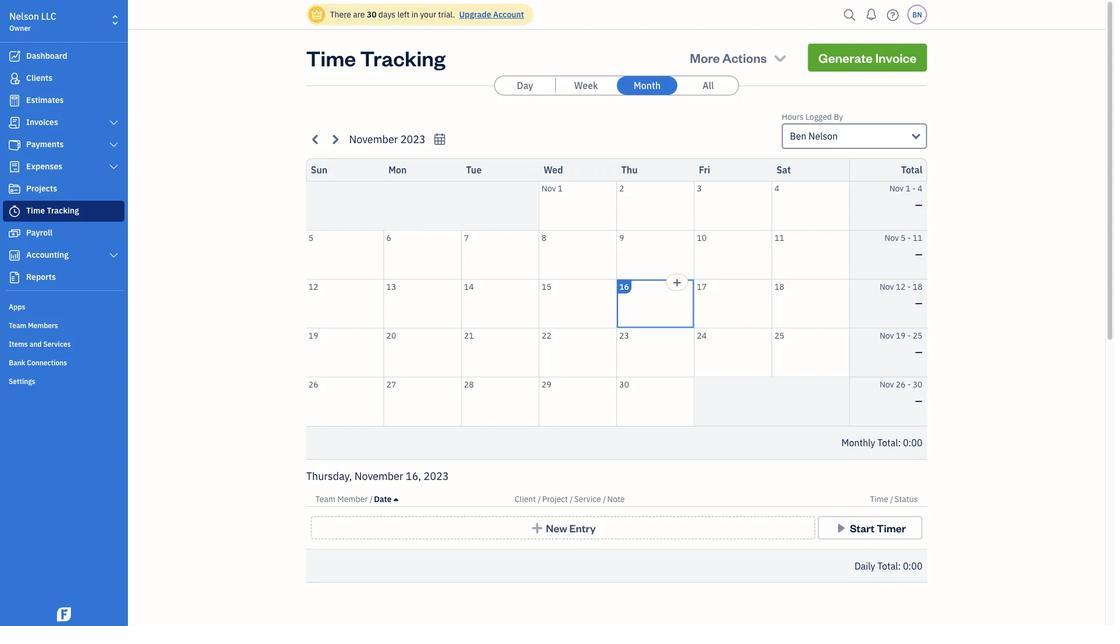 Task type: locate. For each thing, give the bounding box(es) containing it.
19 down 12 'button'
[[309, 330, 318, 341]]

2 : from the top
[[899, 560, 902, 572]]

nov 1 - 4 —
[[890, 183, 923, 211]]

invoices
[[26, 117, 58, 127]]

1 19 from the left
[[309, 330, 318, 341]]

chevron large down image down chevron large down image
[[109, 162, 119, 172]]

team for team member /
[[316, 494, 336, 505]]

11
[[775, 232, 785, 243], [913, 232, 923, 243]]

notifications image
[[863, 3, 881, 26]]

2 — from the top
[[916, 248, 923, 260]]

1 — from the top
[[916, 199, 923, 211]]

dashboard link
[[3, 46, 125, 67]]

tracking down left
[[360, 44, 446, 71]]

nelson down logged
[[809, 130, 839, 142]]

26 down 19 button
[[309, 379, 318, 390]]

0 horizontal spatial tracking
[[47, 205, 79, 216]]

6 button
[[384, 231, 461, 279]]

in
[[412, 9, 418, 20]]

items and services link
[[3, 335, 125, 352]]

1 horizontal spatial 19
[[897, 330, 906, 341]]

status
[[895, 494, 919, 505]]

1
[[558, 183, 563, 194], [906, 183, 911, 194]]

0 vertical spatial time tracking
[[306, 44, 446, 71]]

1 horizontal spatial 1
[[906, 183, 911, 194]]

26 down nov 19 - 25 —
[[897, 379, 906, 390]]

1 horizontal spatial tracking
[[360, 44, 446, 71]]

november right next month "image"
[[349, 132, 398, 146]]

19
[[309, 330, 318, 341], [897, 330, 906, 341]]

12 down 5 button
[[309, 281, 318, 292]]

more
[[691, 49, 720, 66]]

0 vertical spatial time
[[306, 44, 356, 71]]

members
[[28, 321, 58, 330]]

/ right client
[[538, 494, 541, 505]]

chevron large down image down 'payroll' "link"
[[109, 251, 119, 260]]

30 right 'are'
[[367, 9, 377, 20]]

1 for nov 1 - 4 —
[[906, 183, 911, 194]]

1 horizontal spatial 18
[[913, 281, 923, 292]]

total right monthly
[[878, 437, 899, 449]]

0 horizontal spatial 30
[[367, 9, 377, 20]]

nov up nov 5 - 11 —
[[890, 183, 904, 194]]

1 vertical spatial time tracking
[[26, 205, 79, 216]]

2 19 from the left
[[897, 330, 906, 341]]

- for nov 26 - 30 —
[[908, 379, 912, 390]]

1 horizontal spatial team
[[316, 494, 336, 505]]

11 down nov 1 - 4 —
[[913, 232, 923, 243]]

client / project / service / note
[[515, 494, 625, 505]]

- inside nov 1 - 4 —
[[913, 183, 916, 194]]

nov 1
[[542, 183, 563, 194]]

11 button
[[773, 231, 850, 279]]

/ left date
[[370, 494, 373, 505]]

0:00 for daily total : 0:00
[[904, 560, 923, 572]]

17 button
[[695, 280, 772, 328]]

ben nelson
[[791, 130, 839, 142]]

time tracking down projects link
[[26, 205, 79, 216]]

nov down wed
[[542, 183, 556, 194]]

nov for nov 1
[[542, 183, 556, 194]]

2 4 from the left
[[918, 183, 923, 194]]

27
[[387, 379, 396, 390]]

2 26 from the left
[[897, 379, 906, 390]]

total up nov 1 - 4 —
[[902, 164, 923, 176]]

18 inside nov 12 - 18 —
[[913, 281, 923, 292]]

2 / from the left
[[538, 494, 541, 505]]

tracking down projects link
[[47, 205, 79, 216]]

1 horizontal spatial time tracking
[[306, 44, 446, 71]]

29 button
[[540, 377, 617, 426]]

actions
[[723, 49, 767, 66]]

5 inside button
[[309, 232, 314, 243]]

1 vertical spatial time
[[26, 205, 45, 216]]

1 1 from the left
[[558, 183, 563, 194]]

0 horizontal spatial 5
[[309, 232, 314, 243]]

25
[[775, 330, 785, 341], [913, 330, 923, 341]]

1 horizontal spatial nelson
[[809, 130, 839, 142]]

7
[[464, 232, 469, 243]]

— for nov 12 - 18 —
[[916, 297, 923, 309]]

/ left status link
[[891, 494, 894, 505]]

— for nov 5 - 11 —
[[916, 248, 923, 260]]

chevron large down image for expenses
[[109, 162, 119, 172]]

settings
[[9, 377, 35, 386]]

0 horizontal spatial 11
[[775, 232, 785, 243]]

time left status link
[[871, 494, 889, 505]]

1 vertical spatial chevron large down image
[[109, 162, 119, 172]]

team for team members
[[9, 321, 26, 330]]

generate invoice button
[[809, 44, 928, 72]]

15
[[542, 281, 552, 292]]

12 button
[[306, 280, 384, 328]]

2023 left choose a date icon
[[401, 132, 426, 146]]

19 down nov 12 - 18 —
[[897, 330, 906, 341]]

1 horizontal spatial 25
[[913, 330, 923, 341]]

accounting link
[[3, 245, 125, 266]]

go to help image
[[884, 6, 903, 24]]

0 vertical spatial 0:00
[[904, 437, 923, 449]]

nov down nov 12 - 18 —
[[880, 330, 895, 341]]

nov inside nov 19 - 25 —
[[880, 330, 895, 341]]

0 horizontal spatial time
[[26, 205, 45, 216]]

12 inside 'button'
[[309, 281, 318, 292]]

18 down nov 5 - 11 —
[[913, 281, 923, 292]]

— up nov 5 - 11 —
[[916, 199, 923, 211]]

sat
[[777, 164, 792, 176]]

chevron large down image
[[109, 118, 119, 127], [109, 162, 119, 172], [109, 251, 119, 260]]

nov inside nov 1 - 4 —
[[890, 183, 904, 194]]

25 down 18 button
[[775, 330, 785, 341]]

2 1 from the left
[[906, 183, 911, 194]]

30 down 23 button
[[620, 379, 630, 390]]

are
[[353, 9, 365, 20]]

- inside nov 19 - 25 —
[[908, 330, 912, 341]]

tracking
[[360, 44, 446, 71], [47, 205, 79, 216]]

9
[[620, 232, 625, 243]]

1 11 from the left
[[775, 232, 785, 243]]

30
[[367, 9, 377, 20], [620, 379, 630, 390], [913, 379, 923, 390]]

1 horizontal spatial 26
[[897, 379, 906, 390]]

0 vertical spatial 2023
[[401, 132, 426, 146]]

november
[[349, 132, 398, 146], [355, 469, 404, 483]]

: right monthly
[[899, 437, 902, 449]]

date link
[[374, 494, 399, 505]]

1 vertical spatial team
[[316, 494, 336, 505]]

note
[[608, 494, 625, 505]]

nov for nov 19 - 25 —
[[880, 330, 895, 341]]

1 vertical spatial nelson
[[809, 130, 839, 142]]

2 0:00 from the top
[[904, 560, 923, 572]]

chevron large down image up chevron large down image
[[109, 118, 119, 127]]

timer
[[877, 521, 907, 535]]

1 0:00 from the top
[[904, 437, 923, 449]]

total right daily
[[878, 560, 899, 572]]

time tracking down days at the left top
[[306, 44, 446, 71]]

7 button
[[462, 231, 539, 279]]

: right daily
[[899, 560, 902, 572]]

1 vertical spatial tracking
[[47, 205, 79, 216]]

invoice image
[[8, 117, 22, 129]]

5 inside nov 5 - 11 —
[[901, 232, 906, 243]]

2 chevron large down image from the top
[[109, 162, 119, 172]]

0 vertical spatial chevron large down image
[[109, 118, 119, 127]]

1 horizontal spatial 11
[[913, 232, 923, 243]]

0 horizontal spatial 19
[[309, 330, 318, 341]]

time right the "timer" image
[[26, 205, 45, 216]]

2 18 from the left
[[913, 281, 923, 292]]

2 horizontal spatial time
[[871, 494, 889, 505]]

service link
[[575, 494, 603, 505]]

november up date
[[355, 469, 404, 483]]

entry
[[570, 521, 596, 535]]

0 horizontal spatial 18
[[775, 281, 785, 292]]

1 vertical spatial 0:00
[[904, 560, 923, 572]]

month
[[634, 79, 661, 92]]

nov inside button
[[542, 183, 556, 194]]

0 vertical spatial team
[[9, 321, 26, 330]]

4 / from the left
[[603, 494, 607, 505]]

time link
[[871, 494, 891, 505]]

18
[[775, 281, 785, 292], [913, 281, 923, 292]]

- inside nov 26 - 30 —
[[908, 379, 912, 390]]

team down thursday,
[[316, 494, 336, 505]]

4 button
[[773, 182, 850, 230]]

1 5 from the left
[[309, 232, 314, 243]]

ben
[[791, 130, 807, 142]]

0 horizontal spatial time tracking
[[26, 205, 79, 216]]

/ left note link
[[603, 494, 607, 505]]

nov down nov 19 - 25 —
[[880, 379, 895, 390]]

nov for nov 26 - 30 —
[[880, 379, 895, 390]]

nov for nov 12 - 18 —
[[880, 281, 895, 292]]

— inside nov 5 - 11 —
[[916, 248, 923, 260]]

1 12 from the left
[[309, 281, 318, 292]]

nov inside nov 12 - 18 —
[[880, 281, 895, 292]]

15 button
[[540, 280, 617, 328]]

— inside nov 19 - 25 —
[[916, 346, 923, 358]]

17
[[697, 281, 707, 292]]

team members
[[9, 321, 58, 330]]

money image
[[8, 228, 22, 239]]

16
[[620, 281, 630, 292]]

5 — from the top
[[916, 395, 923, 407]]

0 horizontal spatial 26
[[309, 379, 318, 390]]

5 / from the left
[[891, 494, 894, 505]]

/ left 'service' at right bottom
[[570, 494, 573, 505]]

0 vertical spatial nelson
[[9, 10, 39, 22]]

2 vertical spatial total
[[878, 560, 899, 572]]

0 horizontal spatial nelson
[[9, 10, 39, 22]]

nov down nov 1 - 4 —
[[885, 232, 900, 243]]

play image
[[835, 522, 849, 534]]

project image
[[8, 183, 22, 195]]

nov down nov 5 - 11 —
[[880, 281, 895, 292]]

1 4 from the left
[[775, 183, 780, 194]]

1 vertical spatial november
[[355, 469, 404, 483]]

0 horizontal spatial team
[[9, 321, 26, 330]]

29
[[542, 379, 552, 390]]

3 — from the top
[[916, 297, 923, 309]]

18 down 11 button
[[775, 281, 785, 292]]

team inside main element
[[9, 321, 26, 330]]

26 inside nov 26 - 30 —
[[897, 379, 906, 390]]

total for daily total
[[878, 560, 899, 572]]

payments link
[[3, 134, 125, 155]]

2 horizontal spatial 30
[[913, 379, 923, 390]]

0:00 down nov 26 - 30 —
[[904, 437, 923, 449]]

1 down wed
[[558, 183, 563, 194]]

0:00
[[904, 437, 923, 449], [904, 560, 923, 572]]

22
[[542, 330, 552, 341]]

— up nov 19 - 25 —
[[916, 297, 923, 309]]

2 12 from the left
[[897, 281, 906, 292]]

nov inside nov 26 - 30 —
[[880, 379, 895, 390]]

— up monthly total : 0:00
[[916, 395, 923, 407]]

nov inside nov 5 - 11 —
[[885, 232, 900, 243]]

bn
[[913, 10, 923, 19]]

12 down nov 5 - 11 —
[[897, 281, 906, 292]]

1 up nov 5 - 11 —
[[906, 183, 911, 194]]

3 chevron large down image from the top
[[109, 251, 119, 260]]

llc
[[41, 10, 56, 22]]

reports
[[26, 271, 56, 282]]

2
[[620, 183, 625, 194]]

expense image
[[8, 161, 22, 173]]

estimate image
[[8, 95, 22, 106]]

0:00 down timer
[[904, 560, 923, 572]]

1 horizontal spatial 4
[[918, 183, 923, 194]]

-
[[913, 183, 916, 194], [908, 232, 912, 243], [908, 281, 912, 292], [908, 330, 912, 341], [908, 379, 912, 390]]

11 down the 4 button
[[775, 232, 785, 243]]

/
[[370, 494, 373, 505], [538, 494, 541, 505], [570, 494, 573, 505], [603, 494, 607, 505], [891, 494, 894, 505]]

chevron large down image inside accounting link
[[109, 251, 119, 260]]

10 button
[[695, 231, 772, 279]]

— up nov 12 - 18 —
[[916, 248, 923, 260]]

30 inside button
[[620, 379, 630, 390]]

days
[[379, 9, 396, 20]]

— inside nov 26 - 30 —
[[916, 395, 923, 407]]

0 horizontal spatial 12
[[309, 281, 318, 292]]

— inside nov 12 - 18 —
[[916, 297, 923, 309]]

1 26 from the left
[[309, 379, 318, 390]]

daily
[[855, 560, 876, 572]]

1 horizontal spatial 5
[[901, 232, 906, 243]]

1 horizontal spatial 30
[[620, 379, 630, 390]]

2 5 from the left
[[901, 232, 906, 243]]

- inside nov 5 - 11 —
[[908, 232, 912, 243]]

month link
[[617, 76, 678, 95]]

more actions button
[[680, 44, 799, 72]]

nelson inside "nelson llc owner"
[[9, 10, 39, 22]]

1 vertical spatial total
[[878, 437, 899, 449]]

16 button
[[617, 280, 695, 328]]

1 for nov 1
[[558, 183, 563, 194]]

new entry
[[546, 521, 596, 535]]

2 vertical spatial time
[[871, 494, 889, 505]]

2 25 from the left
[[913, 330, 923, 341]]

2 vertical spatial chevron large down image
[[109, 251, 119, 260]]

4
[[775, 183, 780, 194], [918, 183, 923, 194]]

nelson up owner
[[9, 10, 39, 22]]

settings link
[[3, 372, 125, 389]]

1 vertical spatial :
[[899, 560, 902, 572]]

30 down nov 19 - 25 —
[[913, 379, 923, 390]]

invoices link
[[3, 112, 125, 133]]

1 inside nov 1 - 4 —
[[906, 183, 911, 194]]

1 25 from the left
[[775, 330, 785, 341]]

search image
[[841, 6, 860, 24]]

1 inside button
[[558, 183, 563, 194]]

2023 right '16,'
[[424, 469, 449, 483]]

25 inside button
[[775, 330, 785, 341]]

time down there
[[306, 44, 356, 71]]

30 button
[[617, 377, 695, 426]]

owner
[[9, 23, 31, 33]]

chevron large down image inside invoices link
[[109, 118, 119, 127]]

0 horizontal spatial 4
[[775, 183, 780, 194]]

0 vertical spatial tracking
[[360, 44, 446, 71]]

bank connections link
[[3, 353, 125, 371]]

2 11 from the left
[[913, 232, 923, 243]]

0 horizontal spatial 1
[[558, 183, 563, 194]]

nov 5 - 11 —
[[885, 232, 923, 260]]

14 button
[[462, 280, 539, 328]]

chevron large down image for invoices
[[109, 118, 119, 127]]

1 chevron large down image from the top
[[109, 118, 119, 127]]

team down apps on the left top of page
[[9, 321, 26, 330]]

bn button
[[908, 5, 928, 24]]

1 : from the top
[[899, 437, 902, 449]]

: for daily total
[[899, 560, 902, 572]]

— up nov 26 - 30 —
[[916, 346, 923, 358]]

add a time entry image
[[673, 276, 682, 290]]

0 vertical spatial :
[[899, 437, 902, 449]]

week
[[575, 79, 599, 92]]

25 down nov 12 - 18 —
[[913, 330, 923, 341]]

4 — from the top
[[916, 346, 923, 358]]

— for nov 1 - 4 —
[[916, 199, 923, 211]]

1 / from the left
[[370, 494, 373, 505]]

— inside nov 1 - 4 —
[[916, 199, 923, 211]]

payroll
[[26, 227, 53, 238]]

connections
[[27, 358, 67, 367]]

- inside nov 12 - 18 —
[[908, 281, 912, 292]]

0 horizontal spatial 25
[[775, 330, 785, 341]]

1 horizontal spatial 12
[[897, 281, 906, 292]]

18 inside button
[[775, 281, 785, 292]]

1 18 from the left
[[775, 281, 785, 292]]



Task type: describe. For each thing, give the bounding box(es) containing it.
- for nov 5 - 11 —
[[908, 232, 912, 243]]

next month image
[[329, 133, 342, 146]]

time tracking inside main element
[[26, 205, 79, 216]]

clients link
[[3, 68, 125, 89]]

21
[[464, 330, 474, 341]]

apps
[[9, 302, 25, 311]]

report image
[[8, 272, 22, 283]]

chevron large down image
[[109, 140, 119, 150]]

hours
[[782, 111, 804, 122]]

your
[[420, 9, 437, 20]]

invoice
[[876, 49, 917, 66]]

chevron large down image for accounting
[[109, 251, 119, 260]]

status link
[[895, 494, 919, 505]]

28 button
[[462, 377, 539, 426]]

23 button
[[617, 329, 695, 377]]

client image
[[8, 73, 22, 84]]

19 inside nov 19 - 25 —
[[897, 330, 906, 341]]

— for nov 19 - 25 —
[[916, 346, 923, 358]]

5 button
[[306, 231, 384, 279]]

note link
[[608, 494, 625, 505]]

nelson llc owner
[[9, 10, 56, 33]]

project link
[[543, 494, 570, 505]]

tue
[[466, 164, 482, 176]]

plus image
[[531, 522, 544, 534]]

24
[[697, 330, 707, 341]]

25 button
[[773, 329, 850, 377]]

logged
[[806, 111, 833, 122]]

by
[[835, 111, 844, 122]]

22 button
[[540, 329, 617, 377]]

3 / from the left
[[570, 494, 573, 505]]

timer image
[[8, 205, 22, 217]]

november 2023
[[349, 132, 426, 146]]

- for nov 19 - 25 —
[[908, 330, 912, 341]]

all link
[[679, 76, 739, 95]]

nov for nov 1 - 4 —
[[890, 183, 904, 194]]

more actions
[[691, 49, 767, 66]]

21 button
[[462, 329, 539, 377]]

member
[[338, 494, 368, 505]]

and
[[29, 339, 42, 349]]

thu
[[622, 164, 638, 176]]

nov for nov 5 - 11 —
[[885, 232, 900, 243]]

25 inside nov 19 - 25 —
[[913, 330, 923, 341]]

new
[[546, 521, 568, 535]]

monthly
[[842, 437, 876, 449]]

6
[[387, 232, 392, 243]]

20
[[387, 330, 396, 341]]

payments
[[26, 139, 64, 150]]

monthly total : 0:00
[[842, 437, 923, 449]]

16,
[[406, 469, 422, 483]]

expenses link
[[3, 157, 125, 177]]

26 inside button
[[309, 379, 318, 390]]

11 inside nov 5 - 11 —
[[913, 232, 923, 243]]

ben nelson button
[[782, 123, 928, 149]]

13 button
[[384, 280, 461, 328]]

start timer
[[851, 521, 907, 535]]

there are 30 days left in your trial. upgrade account
[[330, 9, 524, 20]]

service
[[575, 494, 601, 505]]

generate invoice
[[819, 49, 917, 66]]

0 vertical spatial total
[[902, 164, 923, 176]]

hours logged by
[[782, 111, 844, 122]]

main element
[[0, 0, 157, 626]]

daily total : 0:00
[[855, 560, 923, 572]]

freshbooks image
[[55, 608, 73, 622]]

crown image
[[311, 8, 323, 21]]

14
[[464, 281, 474, 292]]

thursday,
[[306, 469, 352, 483]]

— for nov 26 - 30 —
[[916, 395, 923, 407]]

chevrondown image
[[773, 49, 789, 66]]

total for monthly total
[[878, 437, 899, 449]]

apps link
[[3, 297, 125, 315]]

3 button
[[695, 182, 772, 230]]

: for monthly total
[[899, 437, 902, 449]]

mon
[[389, 164, 407, 176]]

3
[[697, 183, 702, 194]]

team members link
[[3, 316, 125, 333]]

0:00 for monthly total : 0:00
[[904, 437, 923, 449]]

choose a date image
[[433, 132, 447, 146]]

wed
[[544, 164, 564, 176]]

previous month image
[[309, 133, 323, 146]]

24 button
[[695, 329, 772, 377]]

caretup image
[[394, 495, 399, 504]]

tracking inside main element
[[47, 205, 79, 216]]

1 vertical spatial 2023
[[424, 469, 449, 483]]

dashboard image
[[8, 51, 22, 62]]

bank connections
[[9, 358, 67, 367]]

nelson inside dropdown button
[[809, 130, 839, 142]]

accounting
[[26, 249, 69, 260]]

chart image
[[8, 250, 22, 261]]

nov 26 - 30 —
[[880, 379, 923, 407]]

estimates
[[26, 95, 64, 105]]

30 inside nov 26 - 30 —
[[913, 379, 923, 390]]

8 button
[[540, 231, 617, 279]]

- for nov 12 - 18 —
[[908, 281, 912, 292]]

team member /
[[316, 494, 373, 505]]

there
[[330, 9, 351, 20]]

expenses
[[26, 161, 62, 172]]

payment image
[[8, 139, 22, 151]]

4 inside button
[[775, 183, 780, 194]]

nov 1 button
[[540, 182, 617, 230]]

- for nov 1 - 4 —
[[913, 183, 916, 194]]

11 inside button
[[775, 232, 785, 243]]

bank
[[9, 358, 25, 367]]

19 inside button
[[309, 330, 318, 341]]

12 inside nov 12 - 18 —
[[897, 281, 906, 292]]

4 inside nov 1 - 4 —
[[918, 183, 923, 194]]

2 button
[[617, 182, 695, 230]]

thursday, november 16, 2023
[[306, 469, 449, 483]]

9 button
[[617, 231, 695, 279]]

1 horizontal spatial time
[[306, 44, 356, 71]]

0 vertical spatial november
[[349, 132, 398, 146]]

fri
[[699, 164, 711, 176]]

time inside main element
[[26, 205, 45, 216]]

26 button
[[306, 377, 384, 426]]



Task type: vqa. For each thing, say whether or not it's contained in the screenshot.
GENERATE INVOICE
yes



